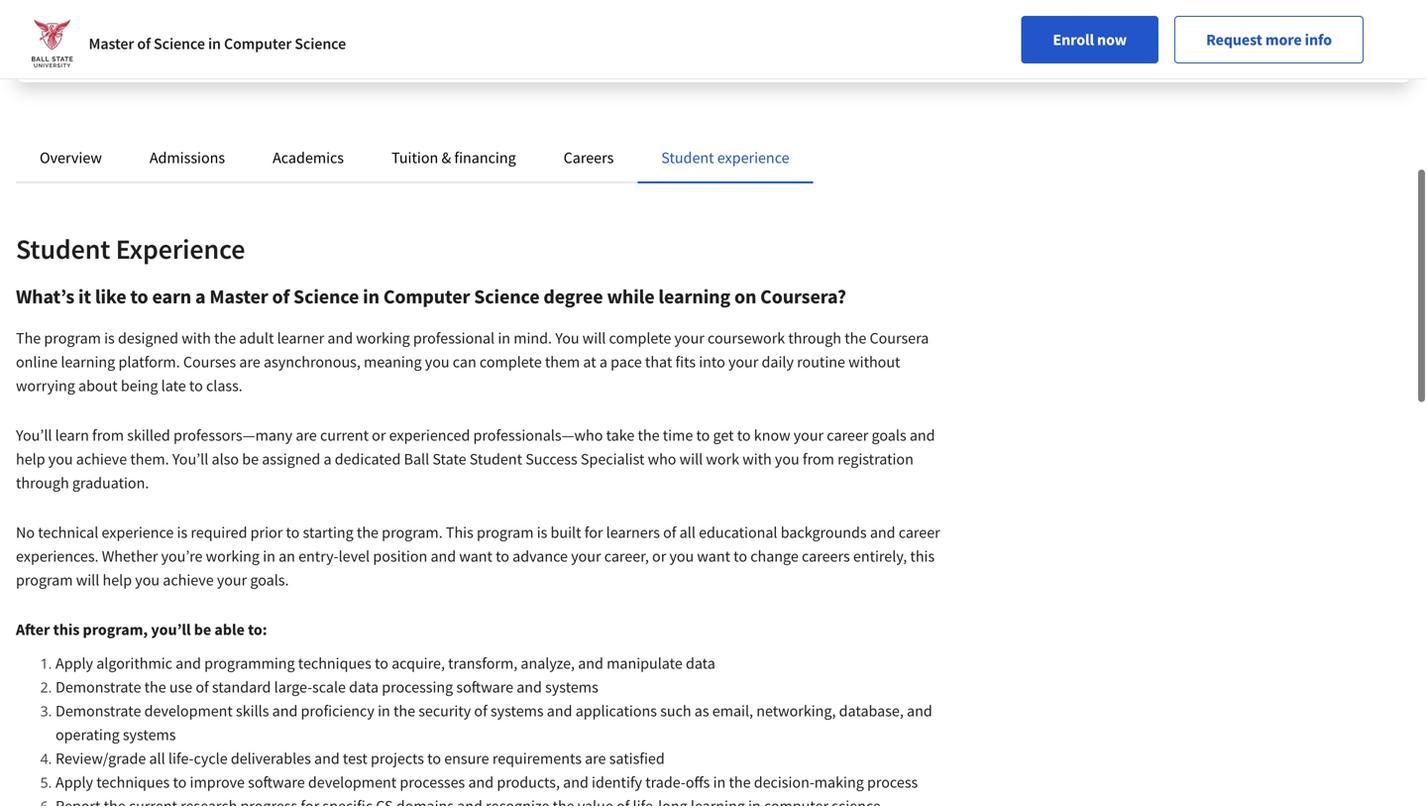Task type: locate. For each thing, give the bounding box(es) containing it.
entirely,
[[854, 546, 907, 566]]

with down know at the right of page
[[743, 449, 772, 469]]

master right ball state university logo
[[89, 34, 134, 54]]

working inside the program is designed with the adult learner and working professional in mind. you will complete your coursework through the coursera online learning platform. courses are asynchronous, meaning you can complete them at a pace that fits into your daily routine without worrying about being late to class.
[[356, 328, 410, 348]]

email,
[[713, 701, 754, 721]]

in
[[208, 34, 221, 54], [363, 284, 380, 309], [498, 328, 511, 348], [263, 546, 276, 566], [378, 701, 390, 721], [713, 772, 726, 792]]

1 horizontal spatial with
[[743, 449, 772, 469]]

the down processing
[[394, 701, 415, 721]]

0 horizontal spatial with
[[182, 328, 211, 348]]

transform,
[[448, 653, 518, 673]]

to left get
[[697, 425, 710, 445]]

through up routine
[[789, 328, 842, 348]]

of right learners
[[663, 523, 677, 542]]

data up as
[[686, 653, 716, 673]]

development down use
[[144, 701, 233, 721]]

experience inside no technical experience is required prior to starting the program. this program is built for learners of all educational backgrounds and career experiences. whether you're working in an entry-level position and want to advance your career, or you want to change careers entirely, this program will help you achieve your goals.
[[102, 523, 174, 542]]

admissions link
[[150, 148, 225, 168]]

2 horizontal spatial a
[[600, 352, 608, 372]]

2 demonstrate from the top
[[56, 701, 141, 721]]

0 horizontal spatial on
[[735, 284, 757, 309]]

late
[[161, 376, 186, 396]]

or up dedicated
[[372, 425, 386, 445]]

1 vertical spatial demonstrate
[[56, 701, 141, 721]]

2 vertical spatial will
[[76, 570, 99, 590]]

the up level
[[357, 523, 379, 542]]

are inside you'll learn from skilled professors—many are current or experienced professionals—who take the time to get to know your career goals and help you achieve them. you'll also be assigned a dedicated ball state student success specialist who will work with you from registration through graduation.
[[296, 425, 317, 445]]

want down educational
[[697, 546, 731, 566]]

2 vertical spatial student
[[470, 449, 523, 469]]

through
[[789, 328, 842, 348], [16, 473, 69, 493]]

mind.
[[514, 328, 552, 348]]

0 horizontal spatial a
[[195, 284, 206, 309]]

student down professionals—who
[[470, 449, 523, 469]]

is inside the program is designed with the adult learner and working professional in mind. you will complete your coursework through the coursera online learning platform. courses are asynchronous, meaning you can complete them at a pace that fits into your daily routine without worrying about being late to class.
[[104, 328, 115, 348]]

achieve up graduation.
[[76, 449, 127, 469]]

0 vertical spatial techniques
[[298, 653, 372, 673]]

you
[[425, 352, 450, 372], [48, 449, 73, 469], [775, 449, 800, 469], [670, 546, 694, 566], [135, 570, 160, 590]]

your up fits
[[675, 328, 705, 348]]

the inside you'll learn from skilled professors—many are current or experienced professionals—who take the time to get to know your career goals and help you achieve them. you'll also be assigned a dedicated ball state student success specialist who will work with you from registration through graduation.
[[638, 425, 660, 445]]

achieve inside you'll learn from skilled professors—many are current or experienced professionals—who take the time to get to know your career goals and help you achieve them. you'll also be assigned a dedicated ball state student success specialist who will work with you from registration through graduation.
[[76, 449, 127, 469]]

is left built
[[537, 523, 548, 542]]

state
[[136, 20, 165, 38], [433, 449, 467, 469]]

complete up pace
[[609, 328, 672, 348]]

entry-
[[299, 546, 339, 566]]

2 vertical spatial learning
[[61, 352, 115, 372]]

help up no
[[16, 449, 45, 469]]

all inside no technical experience is required prior to starting the program. this program is built for learners of all educational backgrounds and career experiences. whether you're working in an entry-level position and want to advance your career, or you want to change careers entirely, this program will help you achieve your goals.
[[680, 523, 696, 542]]

life-
[[168, 749, 194, 768]]

the inside no technical experience is required prior to starting the program. this program is built for learners of all educational backgrounds and career experiences. whether you're working in an entry-level position and want to advance your career, or you want to change careers entirely, this program will help you achieve your goals.
[[357, 523, 379, 542]]

deliverables
[[231, 749, 311, 768]]

1 vertical spatial you'll
[[172, 449, 209, 469]]

program up advance
[[477, 523, 534, 542]]

0 vertical spatial software
[[457, 677, 514, 697]]

learning left request
[[1156, 20, 1203, 38]]

to right get
[[737, 425, 751, 445]]

0 horizontal spatial required
[[191, 523, 247, 542]]

1 horizontal spatial help
[[103, 570, 132, 590]]

ensure
[[444, 749, 489, 768]]

0 horizontal spatial experience
[[102, 523, 174, 542]]

0 horizontal spatial this
[[53, 620, 80, 640]]

offered
[[48, 20, 91, 38]]

1 vertical spatial complete
[[480, 352, 542, 372]]

1 horizontal spatial are
[[296, 425, 317, 445]]

want down this
[[459, 546, 493, 566]]

time
[[663, 425, 693, 445]]

making
[[815, 772, 864, 792]]

required up you're
[[191, 523, 247, 542]]

0 vertical spatial systems
[[545, 677, 599, 697]]

0 vertical spatial be
[[242, 449, 259, 469]]

state down experienced
[[433, 449, 467, 469]]

use
[[169, 677, 193, 697]]

0 vertical spatial all
[[680, 523, 696, 542]]

0 horizontal spatial student
[[16, 232, 110, 266]]

it
[[78, 284, 91, 309]]

0 vertical spatial development
[[144, 701, 233, 721]]

from left registration
[[803, 449, 835, 469]]

0 vertical spatial on
[[1138, 20, 1153, 38]]

be right also on the bottom
[[242, 449, 259, 469]]

university
[[168, 20, 226, 38]]

is up you're
[[177, 523, 188, 542]]

manipulate
[[607, 653, 683, 673]]

1 vertical spatial with
[[743, 449, 772, 469]]

know
[[754, 425, 791, 445]]

master up 'adult'
[[210, 284, 268, 309]]

data
[[686, 653, 716, 673], [349, 677, 379, 697]]

2 horizontal spatial from
[[1206, 20, 1234, 38]]

required inside no technical experience is required prior to starting the program. this program is built for learners of all educational backgrounds and career experiences. whether you're working in an entry-level position and want to advance your career, or you want to change careers entirely, this program will help you achieve your goals.
[[191, 523, 247, 542]]

process
[[868, 772, 918, 792]]

1 vertical spatial software
[[248, 772, 305, 792]]

such
[[661, 701, 692, 721]]

complete
[[609, 328, 672, 348], [480, 352, 542, 372]]

0 horizontal spatial techniques
[[96, 772, 170, 792]]

1 vertical spatial achieve
[[163, 570, 214, 590]]

apply
[[56, 653, 93, 673], [56, 772, 93, 792]]

be inside you'll learn from skilled professors—many are current or experienced professionals—who take the time to get to know your career goals and help you achieve them. you'll also be assigned a dedicated ball state student success specialist who will work with you from registration through graduation.
[[242, 449, 259, 469]]

registration
[[838, 449, 914, 469]]

0 vertical spatial from
[[1206, 20, 1234, 38]]

you left can
[[425, 352, 450, 372]]

1 horizontal spatial a
[[324, 449, 332, 469]]

student up what's at the left of page
[[16, 232, 110, 266]]

development
[[144, 701, 233, 721], [308, 772, 397, 792]]

0 vertical spatial learning
[[1156, 20, 1203, 38]]

2 vertical spatial systems
[[123, 725, 176, 745]]

1 horizontal spatial this
[[911, 546, 935, 566]]

0 horizontal spatial career
[[827, 425, 869, 445]]

1 horizontal spatial working
[[356, 328, 410, 348]]

the
[[16, 328, 41, 348]]

travel
[[1318, 20, 1351, 38]]

improve
[[190, 772, 245, 792]]

help
[[16, 449, 45, 469], [103, 570, 132, 590]]

1 vertical spatial all
[[149, 749, 165, 768]]

applications
[[576, 701, 657, 721]]

and
[[328, 328, 353, 348], [910, 425, 936, 445], [870, 523, 896, 542], [431, 546, 456, 566], [176, 653, 201, 673], [578, 653, 604, 673], [517, 677, 542, 697], [272, 701, 298, 721], [547, 701, 573, 721], [907, 701, 933, 721], [314, 749, 340, 768], [468, 772, 494, 792], [563, 772, 589, 792]]

state left university
[[136, 20, 165, 38]]

science
[[154, 34, 205, 54], [295, 34, 346, 54], [294, 284, 359, 309], [474, 284, 540, 309]]

2 horizontal spatial are
[[585, 749, 606, 768]]

your right know at the right of page
[[794, 425, 824, 445]]

help inside you'll learn from skilled professors—many are current or experienced professionals—who take the time to get to know your career goals and help you achieve them. you'll also be assigned a dedicated ball state student success specialist who will work with you from registration through graduation.
[[16, 449, 45, 469]]

current
[[320, 425, 369, 445]]

student experience
[[16, 232, 245, 266]]

academics link
[[273, 148, 344, 168]]

program inside the program is designed with the adult learner and working professional in mind. you will complete your coursework through the coursera online learning platform. courses are asynchronous, meaning you can complete them at a pace that fits into your daily routine without worrying about being late to class.
[[44, 328, 101, 348]]

work
[[706, 449, 740, 469]]

with
[[182, 328, 211, 348], [743, 449, 772, 469]]

to up processes
[[427, 749, 441, 768]]

ball
[[110, 20, 133, 38], [404, 449, 430, 469]]

learners
[[606, 523, 660, 542]]

help down whether
[[103, 570, 132, 590]]

algorithmic
[[96, 653, 172, 673]]

on up coursework
[[735, 284, 757, 309]]

0 vertical spatial student
[[662, 148, 714, 168]]

2 vertical spatial a
[[324, 449, 332, 469]]

you'll left also on the bottom
[[172, 449, 209, 469]]

career up registration
[[827, 425, 869, 445]]

data right scale
[[349, 677, 379, 697]]

2 horizontal spatial will
[[680, 449, 703, 469]]

like
[[95, 284, 126, 309]]

to right late
[[189, 376, 203, 396]]

from right learn
[[92, 425, 124, 445]]

them.
[[130, 449, 169, 469]]

0 horizontal spatial are
[[239, 352, 261, 372]]

1 vertical spatial program
[[477, 523, 534, 542]]

development down the test
[[308, 772, 397, 792]]

are inside 'apply algorithmic and programming techniques to acquire, transform, analyze, and manipulate data demonstrate the use of standard large-scale data processing software and systems demonstrate development skills and proficiency in the security of systems and applications such as email, networking, database, and operating systems review/grade all life-cycle deliverables and test projects to ensure requirements are satisfied apply techniques to improve software development processes and products, and identify trade-offs in the decision-making process'
[[585, 749, 606, 768]]

through up no
[[16, 473, 69, 493]]

0 vertical spatial experience
[[718, 148, 790, 168]]

what's it like to earn a master of science in computer science degree while learning on coursera?
[[16, 284, 847, 309]]

1 vertical spatial through
[[16, 473, 69, 493]]

0 vertical spatial ball
[[110, 20, 133, 38]]

is left designed
[[104, 328, 115, 348]]

0 horizontal spatial from
[[92, 425, 124, 445]]

and inside you'll learn from skilled professors—many are current or experienced professionals—who take the time to get to know your career goals and help you achieve them. you'll also be assigned a dedicated ball state student success specialist who will work with you from registration through graduation.
[[910, 425, 936, 445]]

program up online
[[44, 328, 101, 348]]

you down whether
[[135, 570, 160, 590]]

demonstrate down algorithmic at the left bottom of page
[[56, 677, 141, 697]]

with up courses
[[182, 328, 211, 348]]

a
[[195, 284, 206, 309], [600, 352, 608, 372], [324, 449, 332, 469]]

you down learn
[[48, 449, 73, 469]]

ball right by
[[110, 20, 133, 38]]

you down know at the right of page
[[775, 449, 800, 469]]

working down prior
[[206, 546, 260, 566]]

software
[[457, 677, 514, 697], [248, 772, 305, 792]]

1 vertical spatial student
[[16, 232, 110, 266]]

this right after
[[53, 620, 80, 640]]

1 vertical spatial are
[[296, 425, 317, 445]]

techniques up scale
[[298, 653, 372, 673]]

skilled
[[127, 425, 170, 445]]

1 horizontal spatial all
[[680, 523, 696, 542]]

of
[[137, 34, 151, 54], [272, 284, 290, 309], [663, 523, 677, 542], [196, 677, 209, 697], [474, 701, 488, 721]]

2 horizontal spatial student
[[662, 148, 714, 168]]

computer
[[224, 34, 292, 54], [384, 284, 470, 309]]

1 horizontal spatial systems
[[491, 701, 544, 721]]

1 vertical spatial techniques
[[96, 772, 170, 792]]

0 vertical spatial are
[[239, 352, 261, 372]]

0 horizontal spatial or
[[372, 425, 386, 445]]

through inside you'll learn from skilled professors—many are current or experienced professionals—who take the time to get to know your career goals and help you achieve them. you'll also be assigned a dedicated ball state student success specialist who will work with you from registration through graduation.
[[16, 473, 69, 493]]

2 horizontal spatial learning
[[1156, 20, 1203, 38]]

0 vertical spatial help
[[16, 449, 45, 469]]

0 vertical spatial working
[[356, 328, 410, 348]]

apply down program,
[[56, 653, 93, 673]]

1 vertical spatial working
[[206, 546, 260, 566]]

to
[[130, 284, 148, 309], [189, 376, 203, 396], [697, 425, 710, 445], [737, 425, 751, 445], [286, 523, 300, 542], [496, 546, 510, 566], [734, 546, 748, 566], [375, 653, 389, 673], [427, 749, 441, 768], [173, 772, 187, 792]]

learning
[[1156, 20, 1203, 38], [659, 284, 731, 309], [61, 352, 115, 372]]

security
[[419, 701, 471, 721]]

a right earn
[[195, 284, 206, 309]]

prior
[[251, 523, 283, 542]]

0 vertical spatial program
[[44, 328, 101, 348]]

program down experiences.
[[16, 570, 73, 590]]

1 vertical spatial a
[[600, 352, 608, 372]]

0 vertical spatial apply
[[56, 653, 93, 673]]

in inside no technical experience is required prior to starting the program. this program is built for learners of all educational backgrounds and career experiences. whether you're working in an entry-level position and want to advance your career, or you want to change careers entirely, this program will help you achieve your goals.
[[263, 546, 276, 566]]

2 horizontal spatial is
[[537, 523, 548, 542]]

to inside the program is designed with the adult learner and working professional in mind. you will complete your coursework through the coursera online learning platform. courses are asynchronous, meaning you can complete them at a pace that fits into your daily routine without worrying about being late to class.
[[189, 376, 203, 396]]

a right at
[[600, 352, 608, 372]]

from inside hands-on learning from anywhere, no travel required
[[1206, 20, 1234, 38]]

with inside you'll learn from skilled professors—many are current or experienced professionals—who take the time to get to know your career goals and help you achieve them. you'll also be assigned a dedicated ball state student success specialist who will work with you from registration through graduation.
[[743, 449, 772, 469]]

career up entirely, at the right of the page
[[899, 523, 941, 542]]

1 vertical spatial experience
[[102, 523, 174, 542]]

systems up life-
[[123, 725, 176, 745]]

1 horizontal spatial be
[[242, 449, 259, 469]]

the left use
[[144, 677, 166, 697]]

you'll left learn
[[16, 425, 52, 445]]

are up assigned
[[296, 425, 317, 445]]

pace
[[611, 352, 642, 372]]

0 vertical spatial with
[[182, 328, 211, 348]]

systems
[[545, 677, 599, 697], [491, 701, 544, 721], [123, 725, 176, 745]]

required down the hands-
[[1096, 40, 1146, 58]]

techniques down the 'review/grade'
[[96, 772, 170, 792]]

1 horizontal spatial data
[[686, 653, 716, 673]]

systems down analyze,
[[545, 677, 599, 697]]

all left life-
[[149, 749, 165, 768]]

1 horizontal spatial ball
[[404, 449, 430, 469]]

you
[[556, 328, 580, 348]]

learning up about
[[61, 352, 115, 372]]

standard
[[212, 677, 271, 697]]

your left goals.
[[217, 570, 247, 590]]

in inside the program is designed with the adult learner and working professional in mind. you will complete your coursework through the coursera online learning platform. courses are asynchronous, meaning you can complete them at a pace that fits into your daily routine without worrying about being late to class.
[[498, 328, 511, 348]]

the up who
[[638, 425, 660, 445]]

0 vertical spatial or
[[372, 425, 386, 445]]

request
[[1207, 30, 1263, 50]]

systems up requirements
[[491, 701, 544, 721]]

working up the meaning
[[356, 328, 410, 348]]

0 horizontal spatial want
[[459, 546, 493, 566]]

from left anywhere,
[[1206, 20, 1234, 38]]

0 vertical spatial this
[[911, 546, 935, 566]]

on right now
[[1138, 20, 1153, 38]]

trade-
[[646, 772, 686, 792]]

learning inside hands-on learning from anywhere, no travel required
[[1156, 20, 1203, 38]]

1 horizontal spatial learning
[[659, 284, 731, 309]]

learning inside the program is designed with the adult learner and working professional in mind. you will complete your coursework through the coursera online learning platform. courses are asynchronous, meaning you can complete them at a pace that fits into your daily routine without worrying about being late to class.
[[61, 352, 115, 372]]

whether
[[102, 546, 158, 566]]

ball down experienced
[[404, 449, 430, 469]]

platform.
[[118, 352, 180, 372]]

be
[[242, 449, 259, 469], [194, 620, 211, 640]]

0 horizontal spatial all
[[149, 749, 165, 768]]

0 horizontal spatial master
[[89, 34, 134, 54]]

will up at
[[583, 328, 606, 348]]

review/grade
[[56, 749, 146, 768]]

or right 'career,'
[[652, 546, 667, 566]]

1 vertical spatial will
[[680, 449, 703, 469]]

1 horizontal spatial on
[[1138, 20, 1153, 38]]

will down time
[[680, 449, 703, 469]]

demonstrate up operating
[[56, 701, 141, 721]]

learning right while
[[659, 284, 731, 309]]

2 want from the left
[[697, 546, 731, 566]]

1 horizontal spatial will
[[583, 328, 606, 348]]

the program is designed with the adult learner and working professional in mind. you will complete your coursework through the coursera online learning platform. courses are asynchronous, meaning you can complete them at a pace that fits into your daily routine without worrying about being late to class.
[[16, 328, 929, 396]]

to:
[[248, 620, 267, 640]]

achieve inside no technical experience is required prior to starting the program. this program is built for learners of all educational backgrounds and career experiences. whether you're working in an entry-level position and want to advance your career, or you want to change careers entirely, this program will help you achieve your goals.
[[163, 570, 214, 590]]

are up the identify
[[585, 749, 606, 768]]

careers
[[564, 148, 614, 168]]

want
[[459, 546, 493, 566], [697, 546, 731, 566]]

0 vertical spatial state
[[136, 20, 165, 38]]

enroll
[[1053, 30, 1095, 50]]

who
[[648, 449, 677, 469]]

your down coursework
[[729, 352, 759, 372]]

software down deliverables
[[248, 772, 305, 792]]

this right entirely, at the right of the page
[[911, 546, 935, 566]]

1 horizontal spatial development
[[308, 772, 397, 792]]

to down life-
[[173, 772, 187, 792]]

all left educational
[[680, 523, 696, 542]]

worrying
[[16, 376, 75, 396]]

0 vertical spatial achieve
[[76, 449, 127, 469]]

1 vertical spatial career
[[899, 523, 941, 542]]

a down the current
[[324, 449, 332, 469]]

1 vertical spatial state
[[433, 449, 467, 469]]

this
[[446, 523, 474, 542]]

1 vertical spatial help
[[103, 570, 132, 590]]

1 vertical spatial data
[[349, 677, 379, 697]]

1 vertical spatial from
[[92, 425, 124, 445]]

0 vertical spatial will
[[583, 328, 606, 348]]

as
[[695, 701, 710, 721]]

help inside no technical experience is required prior to starting the program. this program is built for learners of all educational backgrounds and career experiences. whether you're working in an entry-level position and want to advance your career, or you want to change careers entirely, this program will help you achieve your goals.
[[103, 570, 132, 590]]

to right like
[[130, 284, 148, 309]]

apply down the 'review/grade'
[[56, 772, 93, 792]]

1 horizontal spatial master
[[210, 284, 268, 309]]

offered by ball state university
[[48, 20, 226, 38]]

test
[[343, 749, 368, 768]]

0 horizontal spatial complete
[[480, 352, 542, 372]]

programming
[[204, 653, 295, 673]]

ball inside you'll learn from skilled professors—many are current or experienced professionals—who take the time to get to know your career goals and help you achieve them. you'll also be assigned a dedicated ball state student success specialist who will work with you from registration through graduation.
[[404, 449, 430, 469]]

all
[[680, 523, 696, 542], [149, 749, 165, 768]]

will down experiences.
[[76, 570, 99, 590]]

from
[[1206, 20, 1234, 38], [92, 425, 124, 445], [803, 449, 835, 469]]

cycle
[[194, 749, 228, 768]]

to up "an"
[[286, 523, 300, 542]]



Task type: describe. For each thing, give the bounding box(es) containing it.
level
[[339, 546, 370, 566]]

1 vertical spatial master
[[210, 284, 268, 309]]

careers link
[[564, 148, 614, 168]]

will inside the program is designed with the adult learner and working professional in mind. you will complete your coursework through the coursera online learning platform. courses are asynchronous, meaning you can complete them at a pace that fits into your daily routine without worrying about being late to class.
[[583, 328, 606, 348]]

designed
[[118, 328, 179, 348]]

satisfied
[[609, 749, 665, 768]]

are inside the program is designed with the adult learner and working professional in mind. you will complete your coursework through the coursera online learning platform. courses are asynchronous, meaning you can complete them at a pace that fits into your daily routine without worrying about being late to class.
[[239, 352, 261, 372]]

the right offs
[[729, 772, 751, 792]]

database,
[[840, 701, 904, 721]]

without
[[849, 352, 901, 372]]

now
[[1098, 30, 1127, 50]]

1 horizontal spatial software
[[457, 677, 514, 697]]

1 vertical spatial development
[[308, 772, 397, 792]]

career inside no technical experience is required prior to starting the program. this program is built for learners of all educational backgrounds and career experiences. whether you're working in an entry-level position and want to advance your career, or you want to change careers entirely, this program will help you achieve your goals.
[[899, 523, 941, 542]]

products,
[[497, 772, 560, 792]]

request more info button
[[1175, 16, 1364, 63]]

2 vertical spatial program
[[16, 570, 73, 590]]

professional
[[413, 328, 495, 348]]

a inside you'll learn from skilled professors—many are current or experienced professionals—who take the time to get to know your career goals and help you achieve them. you'll also be assigned a dedicated ball state student success specialist who will work with you from registration through graduation.
[[324, 449, 332, 469]]

you'll
[[151, 620, 191, 640]]

by
[[94, 20, 108, 38]]

2 horizontal spatial systems
[[545, 677, 599, 697]]

experience
[[116, 232, 245, 266]]

at
[[583, 352, 597, 372]]

of up learner at the top left
[[272, 284, 290, 309]]

of right by
[[137, 34, 151, 54]]

of inside no technical experience is required prior to starting the program. this program is built for learners of all educational backgrounds and career experiences. whether you're working in an entry-level position and want to advance your career, or you want to change careers entirely, this program will help you achieve your goals.
[[663, 523, 677, 542]]

processing
[[382, 677, 453, 697]]

1 horizontal spatial you'll
[[172, 449, 209, 469]]

student for student experience
[[16, 232, 110, 266]]

student experience link
[[662, 148, 790, 168]]

an
[[279, 546, 295, 566]]

2 apply from the top
[[56, 772, 93, 792]]

after
[[16, 620, 50, 640]]

adult
[[239, 328, 274, 348]]

proficiency
[[301, 701, 375, 721]]

what's
[[16, 284, 74, 309]]

or inside you'll learn from skilled professors—many are current or experienced professionals—who take the time to get to know your career goals and help you achieve them. you'll also be assigned a dedicated ball state student success specialist who will work with you from registration through graduation.
[[372, 425, 386, 445]]

info
[[1306, 30, 1333, 50]]

able
[[215, 620, 245, 640]]

0 vertical spatial complete
[[609, 328, 672, 348]]

networking,
[[757, 701, 836, 721]]

will inside no technical experience is required prior to starting the program. this program is built for learners of all educational backgrounds and career experiences. whether you're working in an entry-level position and want to advance your career, or you want to change careers entirely, this program will help you achieve your goals.
[[76, 570, 99, 590]]

through inside the program is designed with the adult learner and working professional in mind. you will complete your coursework through the coursera online learning platform. courses are asynchronous, meaning you can complete them at a pace that fits into your daily routine without worrying about being late to class.
[[789, 328, 842, 348]]

can
[[453, 352, 477, 372]]

position
[[373, 546, 428, 566]]

them
[[545, 352, 580, 372]]

0 vertical spatial a
[[195, 284, 206, 309]]

the up "without"
[[845, 328, 867, 348]]

1 apply from the top
[[56, 653, 93, 673]]

tuition & financing
[[392, 148, 516, 168]]

asynchronous,
[[264, 352, 361, 372]]

about
[[78, 376, 118, 396]]

your down for
[[571, 546, 601, 566]]

overview link
[[40, 148, 102, 168]]

meaning
[[364, 352, 422, 372]]

0 horizontal spatial systems
[[123, 725, 176, 745]]

this inside no technical experience is required prior to starting the program. this program is built for learners of all educational backgrounds and career experiences. whether you're working in an entry-level position and want to advance your career, or you want to change careers entirely, this program will help you achieve your goals.
[[911, 546, 935, 566]]

1 horizontal spatial techniques
[[298, 653, 372, 673]]

enroll now
[[1053, 30, 1127, 50]]

degree
[[544, 284, 603, 309]]

specialist
[[581, 449, 645, 469]]

fits
[[676, 352, 696, 372]]

0 horizontal spatial development
[[144, 701, 233, 721]]

1 demonstrate from the top
[[56, 677, 141, 697]]

tuition & financing link
[[392, 148, 516, 168]]

a inside the program is designed with the adult learner and working professional in mind. you will complete your coursework through the coursera online learning platform. courses are asynchronous, meaning you can complete them at a pace that fits into your daily routine without worrying about being late to class.
[[600, 352, 608, 372]]

on inside hands-on learning from anywhere, no travel required
[[1138, 20, 1153, 38]]

all inside 'apply algorithmic and programming techniques to acquire, transform, analyze, and manipulate data demonstrate the use of standard large-scale data processing software and systems demonstrate development skills and proficiency in the security of systems and applications such as email, networking, database, and operating systems review/grade all life-cycle deliverables and test projects to ensure requirements are satisfied apply techniques to improve software development processes and products, and identify trade-offs in the decision-making process'
[[149, 749, 165, 768]]

class.
[[206, 376, 243, 396]]

1 want from the left
[[459, 546, 493, 566]]

2 vertical spatial from
[[803, 449, 835, 469]]

learner
[[277, 328, 324, 348]]

graduation.
[[72, 473, 149, 493]]

starting
[[303, 523, 354, 542]]

to left advance
[[496, 546, 510, 566]]

daily
[[762, 352, 794, 372]]

0 horizontal spatial computer
[[224, 34, 292, 54]]

you right 'career,'
[[670, 546, 694, 566]]

the up courses
[[214, 328, 236, 348]]

of right use
[[196, 677, 209, 697]]

to down educational
[[734, 546, 748, 566]]

&
[[442, 148, 451, 168]]

academics
[[273, 148, 344, 168]]

student inside you'll learn from skilled professors—many are current or experienced professionals—who take the time to get to know your career goals and help you achieve them. you'll also be assigned a dedicated ball state student success specialist who will work with you from registration through graduation.
[[470, 449, 523, 469]]

earn
[[152, 284, 192, 309]]

coursework
[[708, 328, 785, 348]]

ball state university logo image
[[32, 20, 73, 67]]

identify
[[592, 772, 643, 792]]

no
[[16, 523, 35, 542]]

and inside the program is designed with the adult learner and working professional in mind. you will complete your coursework through the coursera online learning platform. courses are asynchronous, meaning you can complete them at a pace that fits into your daily routine without worrying about being late to class.
[[328, 328, 353, 348]]

1 horizontal spatial computer
[[384, 284, 470, 309]]

student for student experience
[[662, 148, 714, 168]]

you inside the program is designed with the adult learner and working professional in mind. you will complete your coursework through the coursera online learning platform. courses are asynchronous, meaning you can complete them at a pace that fits into your daily routine without worrying about being late to class.
[[425, 352, 450, 372]]

0 horizontal spatial you'll
[[16, 425, 52, 445]]

of right security
[[474, 701, 488, 721]]

working inside no technical experience is required prior to starting the program. this program is built for learners of all educational backgrounds and career experiences. whether you're working in an entry-level position and want to advance your career, or you want to change careers entirely, this program will help you achieve your goals.
[[206, 546, 260, 566]]

1 vertical spatial systems
[[491, 701, 544, 721]]

1 horizontal spatial is
[[177, 523, 188, 542]]

program,
[[83, 620, 148, 640]]

master of science in computer science
[[89, 34, 346, 54]]

0 horizontal spatial software
[[248, 772, 305, 792]]

no
[[1300, 20, 1315, 38]]

skills
[[236, 701, 269, 721]]

financing
[[455, 148, 516, 168]]

goals.
[[250, 570, 289, 590]]

career inside you'll learn from skilled professors—many are current or experienced professionals—who take the time to get to know your career goals and help you achieve them. you'll also be assigned a dedicated ball state student success specialist who will work with you from registration through graduation.
[[827, 425, 869, 445]]

for
[[585, 523, 603, 542]]

state inside you'll learn from skilled professors—many are current or experienced professionals—who take the time to get to know your career goals and help you achieve them. you'll also be assigned a dedicated ball state student success specialist who will work with you from registration through graduation.
[[433, 449, 467, 469]]

1 horizontal spatial experience
[[718, 148, 790, 168]]

will inside you'll learn from skilled professors—many are current or experienced professionals—who take the time to get to know your career goals and help you achieve them. you'll also be assigned a dedicated ball state student success specialist who will work with you from registration through graduation.
[[680, 449, 703, 469]]

projects
[[371, 749, 424, 768]]

0 vertical spatial master
[[89, 34, 134, 54]]

backgrounds
[[781, 523, 867, 542]]

your inside you'll learn from skilled professors—many are current or experienced professionals—who take the time to get to know your career goals and help you achieve them. you'll also be assigned a dedicated ball state student success specialist who will work with you from registration through graduation.
[[794, 425, 824, 445]]

technical
[[38, 523, 98, 542]]

professionals—who
[[473, 425, 603, 445]]

to left acquire,
[[375, 653, 389, 673]]

apply algorithmic and programming techniques to acquire, transform, analyze, and manipulate data demonstrate the use of standard large-scale data processing software and systems demonstrate development skills and proficiency in the security of systems and applications such as email, networking, database, and operating systems review/grade all life-cycle deliverables and test projects to ensure requirements are satisfied apply techniques to improve software development processes and products, and identify trade-offs in the decision-making process
[[56, 653, 933, 792]]

professors—many
[[173, 425, 293, 445]]

0 horizontal spatial state
[[136, 20, 165, 38]]

1 vertical spatial be
[[194, 620, 211, 640]]

experienced
[[389, 425, 470, 445]]

analyze,
[[521, 653, 575, 673]]

1 vertical spatial this
[[53, 620, 80, 640]]

while
[[607, 284, 655, 309]]

no technical experience is required prior to starting the program. this program is built for learners of all educational backgrounds and career experiences. whether you're working in an entry-level position and want to advance your career, or you want to change careers entirely, this program will help you achieve your goals.
[[16, 523, 941, 590]]

or inside no technical experience is required prior to starting the program. this program is built for learners of all educational backgrounds and career experiences. whether you're working in an entry-level position and want to advance your career, or you want to change careers entirely, this program will help you achieve your goals.
[[652, 546, 667, 566]]

with inside the program is designed with the adult learner and working professional in mind. you will complete your coursework through the coursera online learning platform. courses are asynchronous, meaning you can complete them at a pace that fits into your daily routine without worrying about being late to class.
[[182, 328, 211, 348]]

large-
[[274, 677, 312, 697]]

program.
[[382, 523, 443, 542]]

processes
[[400, 772, 465, 792]]

careers
[[802, 546, 850, 566]]

required inside hands-on learning from anywhere, no travel required
[[1096, 40, 1146, 58]]

built
[[551, 523, 582, 542]]

that
[[645, 352, 673, 372]]

routine
[[797, 352, 846, 372]]

0 horizontal spatial data
[[349, 677, 379, 697]]



Task type: vqa. For each thing, say whether or not it's contained in the screenshot.
the leftmost list
no



